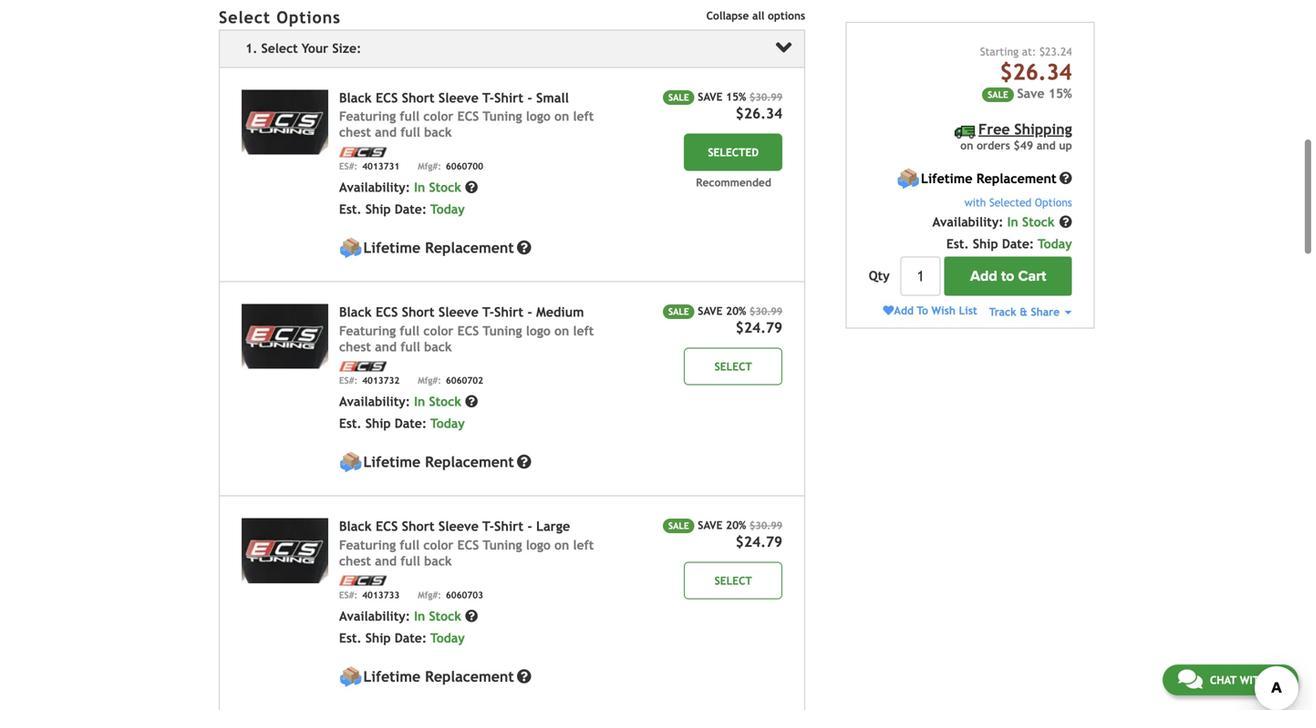 Task type: vqa. For each thing, say whether or not it's contained in the screenshot.
marked related to Free Shipping On Orders $49 and Up
no



Task type: describe. For each thing, give the bounding box(es) containing it.
save for black ecs short sleeve t-shirt - small
[[698, 90, 723, 103]]

1 vertical spatial this product is lifetime replacement eligible image
[[339, 237, 362, 260]]

15
[[1049, 86, 1064, 101]]

track
[[990, 305, 1017, 318]]

- for large
[[528, 519, 532, 534]]

black ecs short sleeve t-shirt - medium featuring full color ecs tuning logo on left chest and full back
[[339, 305, 594, 354]]

chest for black ecs short sleeve t-shirt - large
[[339, 554, 371, 569]]

4013732
[[362, 376, 400, 386]]

$49
[[1014, 139, 1034, 152]]

question circle image for black ecs short sleeve t-shirt - medium this product is lifetime replacement eligible image
[[517, 455, 532, 469]]

t- for large
[[483, 519, 494, 534]]

to
[[917, 304, 929, 317]]

featuring for black ecs short sleeve t-shirt - medium
[[339, 324, 396, 338]]

wish
[[932, 304, 956, 317]]

$30.99 for small
[[750, 91, 783, 103]]

est. for black ecs short sleeve t-shirt - medium
[[339, 417, 362, 431]]

short for black ecs short sleeve t-shirt - medium
[[402, 305, 435, 320]]

today up "cart"
[[1038, 237, 1073, 251]]

up
[[1060, 139, 1073, 152]]

availability: for black ecs short sleeve t-shirt - small
[[339, 180, 410, 195]]

availability: in stock for black ecs short sleeve t-shirt - small
[[339, 180, 465, 195]]

add to cart
[[971, 268, 1047, 285]]

today for large
[[431, 631, 465, 646]]

ship for black ecs short sleeve t-shirt - large
[[366, 631, 391, 646]]

sale for small
[[669, 92, 689, 102]]

us
[[1271, 674, 1284, 687]]

question circle image for this product is lifetime replacement eligible image associated with black ecs short sleeve t-shirt - large
[[517, 669, 532, 684]]

large
[[536, 519, 570, 534]]

short for black ecs short sleeve t-shirt - small
[[402, 90, 435, 105]]

date: for black ecs short sleeve t-shirt - large
[[395, 631, 427, 646]]

stock for medium
[[429, 395, 462, 409]]

ecs up 4013733
[[376, 519, 398, 534]]

this product is lifetime replacement eligible image for black ecs short sleeve t-shirt - medium
[[339, 451, 362, 474]]

sleeve for small
[[439, 90, 479, 105]]

track & share
[[990, 305, 1064, 318]]

black for black ecs short sleeve t-shirt - small
[[339, 90, 372, 105]]

at:
[[1022, 45, 1037, 58]]

selected
[[990, 196, 1032, 209]]

black ecs short sleeve t-shirt - small featuring full color ecs tuning logo on left chest and full back
[[339, 90, 594, 140]]

availability: in stock down selected
[[933, 215, 1059, 229]]

qty
[[869, 269, 890, 283]]

$
[[1040, 45, 1046, 58]]

free
[[979, 121, 1010, 138]]

options
[[768, 9, 806, 22]]

tuning for large
[[483, 538, 522, 553]]

replacement for medium
[[425, 454, 514, 471]]

est. for black ecs short sleeve t-shirt - small
[[339, 202, 362, 217]]

$30.99 for large
[[750, 520, 783, 532]]

left for black ecs short sleeve t-shirt - small
[[573, 109, 594, 124]]

6060702
[[446, 376, 483, 386]]

t- for small
[[483, 90, 494, 105]]

short for black ecs short sleeve t-shirt - large
[[402, 519, 435, 534]]

sale save 20% $30.99 24.79 for large
[[669, 519, 783, 551]]

black for black ecs short sleeve t-shirt - large
[[339, 519, 372, 534]]

to
[[1002, 268, 1015, 285]]

featuring for black ecs short sleeve t-shirt - small
[[339, 109, 396, 124]]

chat
[[1211, 674, 1237, 687]]

ecs image for black ecs short sleeve t-shirt - large
[[339, 576, 387, 586]]

select options
[[219, 8, 341, 27]]

tuning for medium
[[483, 324, 522, 338]]

lifetime replacement up selected
[[921, 171, 1057, 186]]

sleeve for large
[[439, 519, 479, 534]]

chat with us link
[[1163, 665, 1299, 696]]

est. ship date: today for black ecs short sleeve t-shirt - small
[[339, 202, 465, 217]]

today for medium
[[431, 417, 465, 431]]

in down selected
[[1008, 215, 1019, 229]]

free shipping image
[[955, 126, 976, 139]]

share
[[1031, 305, 1060, 318]]

ship up add to cart
[[973, 237, 999, 251]]

sale for large
[[669, 521, 689, 532]]

date: up add to cart button
[[1002, 237, 1035, 251]]

sale save 15% $30.99 26.34
[[669, 90, 783, 122]]

save for black ecs short sleeve t-shirt - medium
[[698, 305, 723, 317]]

starting at: $ 23.24 26.34 sale save 15 %
[[981, 45, 1073, 101]]

free shipping on orders $49 and up
[[961, 121, 1073, 152]]

color for medium
[[424, 324, 454, 338]]

back for medium
[[424, 340, 452, 354]]

23.24
[[1046, 45, 1073, 58]]

stock for small
[[429, 180, 462, 195]]

back for small
[[424, 125, 452, 140]]

ecs image for black ecs short sleeve t-shirt - medium
[[339, 362, 387, 372]]

add to cart button
[[945, 257, 1073, 296]]



Task type: locate. For each thing, give the bounding box(es) containing it.
t- inside black ecs short sleeve t-shirt - small featuring full color ecs tuning logo on left chest and full back
[[483, 90, 494, 105]]

today
[[431, 202, 465, 217], [1038, 237, 1073, 251], [431, 417, 465, 431], [431, 631, 465, 646]]

shirt inside 'black ecs short sleeve t-shirt - large featuring full color ecs tuning logo on left chest and full back'
[[494, 519, 524, 534]]

2 question circle image from the top
[[465, 610, 478, 623]]

today for small
[[431, 202, 465, 217]]

question circle image for large
[[465, 610, 478, 623]]

all
[[753, 9, 765, 22]]

color for small
[[424, 109, 454, 124]]

availability: for black ecs short sleeve t-shirt - medium
[[339, 395, 410, 409]]

replacement up 'black ecs short sleeve t-shirt - large featuring full color ecs tuning logo on left chest and full back'
[[425, 454, 514, 471]]

shirt left large
[[494, 519, 524, 534]]

short inside 'black ecs short sleeve t-shirt - large featuring full color ecs tuning logo on left chest and full back'
[[402, 519, 435, 534]]

1 vertical spatial tuning
[[483, 324, 522, 338]]

list
[[959, 304, 978, 317]]

featuring inside 'black ecs short sleeve t-shirt - large featuring full color ecs tuning logo on left chest and full back'
[[339, 538, 396, 553]]

with
[[1240, 674, 1267, 687]]

chest
[[339, 125, 371, 140], [339, 340, 371, 354], [339, 554, 371, 569]]

sale inside starting at: $ 23.24 26.34 sale save 15 %
[[988, 89, 1009, 100]]

2 tuning from the top
[[483, 324, 522, 338]]

1 vertical spatial left
[[573, 324, 594, 338]]

lifetime replacement for medium
[[364, 454, 514, 471]]

logo inside black ecs short sleeve t-shirt - medium featuring full color ecs tuning logo on left chest and full back
[[526, 324, 551, 338]]

date: for black ecs short sleeve t-shirt - small
[[395, 202, 427, 217]]

save
[[698, 90, 723, 103], [698, 305, 723, 317], [698, 519, 723, 532]]

est. ship date: today down 4013732
[[339, 417, 465, 431]]

color inside black ecs short sleeve t-shirt - medium featuring full color ecs tuning logo on left chest and full back
[[424, 324, 454, 338]]

1 24.79 from the top
[[744, 320, 783, 336]]

question circle image
[[1060, 172, 1073, 185], [465, 181, 478, 194], [1060, 216, 1073, 228], [517, 240, 532, 255], [517, 455, 532, 469], [517, 669, 532, 684]]

logo down large
[[526, 538, 551, 553]]

shirt left medium
[[494, 305, 524, 320]]

sale save 20% $30.99 24.79
[[669, 305, 783, 336], [669, 519, 783, 551]]

availability: down 4013733
[[339, 609, 410, 624]]

1 vertical spatial color
[[424, 324, 454, 338]]

replacement for small
[[425, 239, 514, 256]]

add for add to wish list
[[894, 304, 914, 317]]

black ecs short sleeve t-shirt - large featuring full color ecs tuning logo on left chest and full back
[[339, 519, 594, 569]]

and for black ecs short sleeve t-shirt - small
[[375, 125, 397, 140]]

shirt inside black ecs short sleeve t-shirt - small featuring full color ecs tuning logo on left chest and full back
[[494, 90, 524, 105]]

shirt
[[494, 90, 524, 105], [494, 305, 524, 320], [494, 519, 524, 534]]

0 vertical spatial this product is lifetime replacement eligible image
[[897, 167, 920, 190]]

3 back from the top
[[424, 554, 452, 569]]

tuning up 6060703
[[483, 538, 522, 553]]

shirt for medium
[[494, 305, 524, 320]]

sale inside sale save 15% $30.99 26.34
[[669, 92, 689, 102]]

ecs image for black ecs short sleeve t-shirt - small
[[339, 147, 387, 157]]

in for black ecs short sleeve t-shirt - medium
[[414, 395, 425, 409]]

back up 6060700
[[424, 125, 452, 140]]

0 vertical spatial logo
[[526, 109, 551, 124]]

1 vertical spatial 24.79
[[744, 534, 783, 551]]

1 horizontal spatial options
[[1035, 196, 1073, 209]]

options right select
[[277, 8, 341, 27]]

availability: in stock down 4013732
[[339, 395, 465, 409]]

in for black ecs short sleeve t-shirt - large
[[414, 609, 425, 624]]

chest inside 'black ecs short sleeve t-shirt - large featuring full color ecs tuning logo on left chest and full back'
[[339, 554, 371, 569]]

and up 4013731 at the left of the page
[[375, 125, 397, 140]]

3 t- from the top
[[483, 519, 494, 534]]

left inside 'black ecs short sleeve t-shirt - large featuring full color ecs tuning logo on left chest and full back'
[[573, 538, 594, 553]]

chest inside black ecs short sleeve t-shirt - medium featuring full color ecs tuning logo on left chest and full back
[[339, 340, 371, 354]]

3 short from the top
[[402, 519, 435, 534]]

on for black ecs short sleeve t-shirt - large
[[555, 538, 569, 553]]

t- left 'small'
[[483, 90, 494, 105]]

1 vertical spatial save
[[698, 305, 723, 317]]

3 - from the top
[[528, 519, 532, 534]]

lifetime for black ecs short sleeve t-shirt - small
[[364, 239, 421, 256]]

lifetime down "free shipping" image in the top right of the page
[[921, 171, 973, 186]]

2 sleeve from the top
[[439, 305, 479, 320]]

lifetime replacement for small
[[364, 239, 514, 256]]

2 short from the top
[[402, 305, 435, 320]]

ecs up 4013732
[[376, 305, 398, 320]]

replacement up black ecs short sleeve t-shirt - medium featuring full color ecs tuning logo on left chest and full back
[[425, 239, 514, 256]]

save inside sale save 15% $30.99 26.34
[[698, 90, 723, 103]]

black up 4013731 at the left of the page
[[339, 90, 372, 105]]

2 this product is lifetime replacement eligible image from the top
[[339, 666, 362, 689]]

options right selected
[[1035, 196, 1073, 209]]

1 $30.99 from the top
[[750, 91, 783, 103]]

in down black ecs short sleeve t-shirt - small featuring full color ecs tuning logo on left chest and full back
[[414, 180, 425, 195]]

1 vertical spatial featuring
[[339, 324, 396, 338]]

2 sale save 20% $30.99 24.79 from the top
[[669, 519, 783, 551]]

left for black ecs short sleeve t-shirt - medium
[[573, 324, 594, 338]]

chest for black ecs short sleeve t-shirt - medium
[[339, 340, 371, 354]]

ship down 4013732
[[366, 417, 391, 431]]

all options
[[753, 9, 806, 22]]

0 vertical spatial 20%
[[726, 305, 747, 317]]

est. for black ecs short sleeve t-shirt - large
[[339, 631, 362, 646]]

date:
[[395, 202, 427, 217], [1002, 237, 1035, 251], [395, 417, 427, 431], [395, 631, 427, 646]]

lifetime for black ecs short sleeve t-shirt - large
[[364, 669, 421, 685]]

2 vertical spatial back
[[424, 554, 452, 569]]

lifetime down 4013732
[[364, 454, 421, 471]]

ship for black ecs short sleeve t-shirt - medium
[[366, 417, 391, 431]]

2 color from the top
[[424, 324, 454, 338]]

tuning inside black ecs short sleeve t-shirt - small featuring full color ecs tuning logo on left chest and full back
[[483, 109, 522, 124]]

and for black ecs short sleeve t-shirt - large
[[375, 554, 397, 569]]

0 vertical spatial 24.79
[[744, 320, 783, 336]]

2 back from the top
[[424, 340, 452, 354]]

this product is lifetime replacement eligible image
[[897, 167, 920, 190], [339, 237, 362, 260]]

ship
[[366, 202, 391, 217], [973, 237, 999, 251], [366, 417, 391, 431], [366, 631, 391, 646]]

1 vertical spatial $30.99
[[750, 306, 783, 317]]

shirt for small
[[494, 90, 524, 105]]

3 $30.99 from the top
[[750, 520, 783, 532]]

in
[[414, 180, 425, 195], [1008, 215, 1019, 229], [414, 395, 425, 409], [414, 609, 425, 624]]

3 left from the top
[[573, 538, 594, 553]]

ecs image up 4013733
[[339, 576, 387, 586]]

1 vertical spatial question circle image
[[465, 610, 478, 623]]

angle down image
[[776, 35, 792, 60]]

26.34 for sale save 15% $30.99 26.34
[[744, 105, 783, 122]]

20%
[[726, 305, 747, 317], [726, 519, 747, 532]]

black up 4013732
[[339, 305, 372, 320]]

6060700
[[446, 161, 483, 171]]

0 vertical spatial sale save 20% $30.99 24.79
[[669, 305, 783, 336]]

- inside black ecs short sleeve t-shirt - small featuring full color ecs tuning logo on left chest and full back
[[528, 90, 532, 105]]

3 save from the top
[[698, 519, 723, 532]]

ecs up 6060702
[[458, 324, 479, 338]]

back inside black ecs short sleeve t-shirt - medium featuring full color ecs tuning logo on left chest and full back
[[424, 340, 452, 354]]

full
[[400, 109, 420, 124], [401, 125, 421, 140], [400, 324, 420, 338], [401, 340, 421, 354], [400, 538, 420, 553], [401, 554, 421, 569]]

lifetime down 4013733
[[364, 669, 421, 685]]

logo down 'small'
[[526, 109, 551, 124]]

color up 6060700
[[424, 109, 454, 124]]

in down black ecs short sleeve t-shirt - medium featuring full color ecs tuning logo on left chest and full back
[[414, 395, 425, 409]]

26.34 for starting at: $ 23.24 26.34 sale save 15 %
[[1013, 59, 1073, 85]]

tuning inside 'black ecs short sleeve t-shirt - large featuring full color ecs tuning logo on left chest and full back'
[[483, 538, 522, 553]]

1 sale save 20% $30.99 24.79 from the top
[[669, 305, 783, 336]]

on inside 'black ecs short sleeve t-shirt - large featuring full color ecs tuning logo on left chest and full back'
[[555, 538, 569, 553]]

1 save from the top
[[698, 90, 723, 103]]

this product is lifetime replacement eligible image
[[339, 451, 362, 474], [339, 666, 362, 689]]

availability:
[[339, 180, 410, 195], [933, 215, 1004, 229], [339, 395, 410, 409], [339, 609, 410, 624]]

tuning for small
[[483, 109, 522, 124]]

sleeve inside 'black ecs short sleeve t-shirt - large featuring full color ecs tuning logo on left chest and full back'
[[439, 519, 479, 534]]

t- inside black ecs short sleeve t-shirt - medium featuring full color ecs tuning logo on left chest and full back
[[483, 305, 494, 320]]

question circle image for this product is lifetime replacement eligible icon to the top
[[1060, 172, 1073, 185]]

options for selected options
[[1035, 196, 1073, 209]]

stock for large
[[429, 609, 462, 624]]

1 vertical spatial ecs image
[[339, 362, 387, 372]]

3 tuning from the top
[[483, 538, 522, 553]]

stock down 6060702
[[429, 395, 462, 409]]

3 color from the top
[[424, 538, 454, 553]]

0 vertical spatial short
[[402, 90, 435, 105]]

1 vertical spatial add
[[894, 304, 914, 317]]

options
[[277, 8, 341, 27], [1035, 196, 1073, 209]]

featuring up 4013731 at the left of the page
[[339, 109, 396, 124]]

stock down selected options
[[1023, 215, 1055, 229]]

sale
[[988, 89, 1009, 100], [669, 92, 689, 102], [669, 307, 689, 317], [669, 521, 689, 532]]

2 vertical spatial $30.99
[[750, 520, 783, 532]]

est. ship date: today down 4013731 at the left of the page
[[339, 202, 465, 217]]

chest for black ecs short sleeve t-shirt - small
[[339, 125, 371, 140]]

left inside black ecs short sleeve t-shirt - small featuring full color ecs tuning logo on left chest and full back
[[573, 109, 594, 124]]

and inside free shipping on orders $49 and up
[[1037, 139, 1056, 152]]

1 vertical spatial 20%
[[726, 519, 747, 532]]

1 ecs image from the top
[[339, 147, 387, 157]]

0 vertical spatial sleeve
[[439, 90, 479, 105]]

1 color from the top
[[424, 109, 454, 124]]

4013731
[[362, 161, 400, 171]]

3 logo from the top
[[526, 538, 551, 553]]

2 logo from the top
[[526, 324, 551, 338]]

0 horizontal spatial options
[[277, 8, 341, 27]]

2 save from the top
[[698, 305, 723, 317]]

stock down 6060703
[[429, 609, 462, 624]]

featuring inside black ecs short sleeve t-shirt - small featuring full color ecs tuning logo on left chest and full back
[[339, 109, 396, 124]]

0 horizontal spatial add
[[894, 304, 914, 317]]

26.34 down 15%
[[744, 105, 783, 122]]

date: down 4013733
[[395, 631, 427, 646]]

1 back from the top
[[424, 125, 452, 140]]

%
[[1064, 86, 1073, 101]]

select
[[219, 8, 271, 27]]

ecs image up 4013731 at the left of the page
[[339, 147, 387, 157]]

lifetime down 4013731 at the left of the page
[[364, 239, 421, 256]]

chest up 4013732
[[339, 340, 371, 354]]

replacement up selected
[[977, 171, 1057, 186]]

heart image
[[883, 305, 894, 316]]

2 24.79 from the top
[[744, 534, 783, 551]]

and inside black ecs short sleeve t-shirt - medium featuring full color ecs tuning logo on left chest and full back
[[375, 340, 397, 354]]

short inside black ecs short sleeve t-shirt - small featuring full color ecs tuning logo on left chest and full back
[[402, 90, 435, 105]]

today down 6060702
[[431, 417, 465, 431]]

1 this product is lifetime replacement eligible image from the top
[[339, 451, 362, 474]]

1 t- from the top
[[483, 90, 494, 105]]

short
[[402, 90, 435, 105], [402, 305, 435, 320], [402, 519, 435, 534]]

t-
[[483, 90, 494, 105], [483, 305, 494, 320], [483, 519, 494, 534]]

left inside black ecs short sleeve t-shirt - medium featuring full color ecs tuning logo on left chest and full back
[[573, 324, 594, 338]]

black inside 'black ecs short sleeve t-shirt - large featuring full color ecs tuning logo on left chest and full back'
[[339, 519, 372, 534]]

1 sleeve from the top
[[439, 90, 479, 105]]

1 vertical spatial short
[[402, 305, 435, 320]]

6060703
[[446, 590, 483, 601]]

24.79 for large
[[744, 534, 783, 551]]

sleeve for medium
[[439, 305, 479, 320]]

0 vertical spatial question circle image
[[465, 396, 478, 408]]

back for large
[[424, 554, 452, 569]]

3 shirt from the top
[[494, 519, 524, 534]]

2 t- from the top
[[483, 305, 494, 320]]

featuring for black ecs short sleeve t-shirt - large
[[339, 538, 396, 553]]

1 vertical spatial 26.34
[[744, 105, 783, 122]]

1 vertical spatial sleeve
[[439, 305, 479, 320]]

question circle image down 6060702
[[465, 396, 478, 408]]

lifetime replacement down 6060703
[[364, 669, 514, 685]]

est. ship date: today for black ecs short sleeve t-shirt - medium
[[339, 417, 465, 431]]

4013733
[[362, 590, 400, 601]]

1 vertical spatial t-
[[483, 305, 494, 320]]

-
[[528, 90, 532, 105], [528, 305, 532, 320], [528, 519, 532, 534]]

availability: down 4013731 at the left of the page
[[339, 180, 410, 195]]

0 vertical spatial color
[[424, 109, 454, 124]]

2 vertical spatial tuning
[[483, 538, 522, 553]]

shirt for large
[[494, 519, 524, 534]]

0 vertical spatial 26.34
[[1013, 59, 1073, 85]]

availability: in stock down 4013733
[[339, 609, 465, 624]]

None text field
[[901, 257, 941, 296]]

1 tuning from the top
[[483, 109, 522, 124]]

1 vertical spatial -
[[528, 305, 532, 320]]

1 vertical spatial this product is lifetime replacement eligible image
[[339, 666, 362, 689]]

shipping
[[1015, 121, 1073, 138]]

back inside 'black ecs short sleeve t-shirt - large featuring full color ecs tuning logo on left chest and full back'
[[424, 554, 452, 569]]

2 featuring from the top
[[339, 324, 396, 338]]

black up 4013733
[[339, 519, 372, 534]]

2 vertical spatial black
[[339, 519, 372, 534]]

add to wish list
[[894, 304, 978, 317]]

ecs up 6060700
[[458, 109, 479, 124]]

logo inside black ecs short sleeve t-shirt - small featuring full color ecs tuning logo on left chest and full back
[[526, 109, 551, 124]]

est. ship date: today down 4013733
[[339, 631, 465, 646]]

2 vertical spatial ecs image
[[339, 576, 387, 586]]

small
[[536, 90, 569, 105]]

featuring inside black ecs short sleeve t-shirt - medium featuring full color ecs tuning logo on left chest and full back
[[339, 324, 396, 338]]

replacement
[[977, 171, 1057, 186], [425, 239, 514, 256], [425, 454, 514, 471], [425, 669, 514, 685]]

20% for black ecs short sleeve t-shirt - medium
[[726, 305, 747, 317]]

2 vertical spatial featuring
[[339, 538, 396, 553]]

ship down 4013733
[[366, 631, 391, 646]]

stock
[[429, 180, 462, 195], [1023, 215, 1055, 229], [429, 395, 462, 409], [429, 609, 462, 624]]

save for black ecs short sleeve t-shirt - large
[[698, 519, 723, 532]]

logo for small
[[526, 109, 551, 124]]

featuring up 4013732
[[339, 324, 396, 338]]

on down 'small'
[[555, 109, 569, 124]]

0 vertical spatial ecs image
[[339, 147, 387, 157]]

stock down 6060700
[[429, 180, 462, 195]]

back inside black ecs short sleeve t-shirt - small featuring full color ecs tuning logo on left chest and full back
[[424, 125, 452, 140]]

on inside black ecs short sleeve t-shirt - small featuring full color ecs tuning logo on left chest and full back
[[555, 109, 569, 124]]

1 logo from the top
[[526, 109, 551, 124]]

2 vertical spatial logo
[[526, 538, 551, 553]]

in for black ecs short sleeve t-shirt - small
[[414, 180, 425, 195]]

shirt left 'small'
[[494, 90, 524, 105]]

availability: down 4013732
[[339, 395, 410, 409]]

0 horizontal spatial 26.34
[[744, 105, 783, 122]]

date: down 4013732
[[395, 417, 427, 431]]

ship down 4013731 at the left of the page
[[366, 202, 391, 217]]

sleeve
[[439, 90, 479, 105], [439, 305, 479, 320], [439, 519, 479, 534]]

1 featuring from the top
[[339, 109, 396, 124]]

sale save 20% $30.99 24.79 for medium
[[669, 305, 783, 336]]

black inside black ecs short sleeve t-shirt - small featuring full color ecs tuning logo on left chest and full back
[[339, 90, 372, 105]]

lifetime for black ecs short sleeve t-shirt - medium
[[364, 454, 421, 471]]

1 horizontal spatial add
[[971, 268, 998, 285]]

and up 4013732
[[375, 340, 397, 354]]

est.
[[339, 202, 362, 217], [947, 237, 969, 251], [339, 417, 362, 431], [339, 631, 362, 646]]

t- for medium
[[483, 305, 494, 320]]

on inside black ecs short sleeve t-shirt - medium featuring full color ecs tuning logo on left chest and full back
[[555, 324, 569, 338]]

short inside black ecs short sleeve t-shirt - medium featuring full color ecs tuning logo on left chest and full back
[[402, 305, 435, 320]]

1 - from the top
[[528, 90, 532, 105]]

black inside black ecs short sleeve t-shirt - medium featuring full color ecs tuning logo on left chest and full back
[[339, 305, 372, 320]]

chat with us
[[1211, 674, 1284, 687]]

1 vertical spatial chest
[[339, 340, 371, 354]]

1 vertical spatial shirt
[[494, 305, 524, 320]]

2 - from the top
[[528, 305, 532, 320]]

- left 'small'
[[528, 90, 532, 105]]

- left large
[[528, 519, 532, 534]]

3 chest from the top
[[339, 554, 371, 569]]

date: down 4013731 at the left of the page
[[395, 202, 427, 217]]

color
[[424, 109, 454, 124], [424, 324, 454, 338], [424, 538, 454, 553]]

and inside 'black ecs short sleeve t-shirt - large featuring full color ecs tuning logo on left chest and full back'
[[375, 554, 397, 569]]

2 vertical spatial color
[[424, 538, 454, 553]]

sleeve up 6060702
[[439, 305, 479, 320]]

on down large
[[555, 538, 569, 553]]

color up 6060702
[[424, 324, 454, 338]]

selected options
[[990, 196, 1073, 209]]

0 vertical spatial featuring
[[339, 109, 396, 124]]

tuning
[[483, 109, 522, 124], [483, 324, 522, 338], [483, 538, 522, 553]]

availability: down selected
[[933, 215, 1004, 229]]

add for add to cart
[[971, 268, 998, 285]]

1 question circle image from the top
[[465, 396, 478, 408]]

and
[[375, 125, 397, 140], [1037, 139, 1056, 152], [375, 340, 397, 354], [375, 554, 397, 569]]

on down "free shipping" image in the top right of the page
[[961, 139, 974, 152]]

2 vertical spatial -
[[528, 519, 532, 534]]

sleeve up 6060703
[[439, 519, 479, 534]]

logo
[[526, 109, 551, 124], [526, 324, 551, 338], [526, 538, 551, 553]]

2 ecs image from the top
[[339, 362, 387, 372]]

&
[[1020, 305, 1028, 318]]

availability: in stock for black ecs short sleeve t-shirt - medium
[[339, 395, 465, 409]]

- for medium
[[528, 305, 532, 320]]

$30.99 for medium
[[750, 306, 783, 317]]

3 ecs image from the top
[[339, 576, 387, 586]]

starting
[[981, 45, 1019, 58]]

chest up 4013731 at the left of the page
[[339, 125, 371, 140]]

ecs image up 4013732
[[339, 362, 387, 372]]

featuring up 4013733
[[339, 538, 396, 553]]

comments image
[[1179, 669, 1203, 691]]

1 chest from the top
[[339, 125, 371, 140]]

- left medium
[[528, 305, 532, 320]]

1 vertical spatial back
[[424, 340, 452, 354]]

24.79
[[744, 320, 783, 336], [744, 534, 783, 551]]

lifetime replacement for large
[[364, 669, 514, 685]]

2 vertical spatial sleeve
[[439, 519, 479, 534]]

save
[[1018, 86, 1045, 101]]

0 vertical spatial -
[[528, 90, 532, 105]]

tuning up 6060702
[[483, 324, 522, 338]]

back up 6060702
[[424, 340, 452, 354]]

26.34 inside starting at: $ 23.24 26.34 sale save 15 %
[[1013, 59, 1073, 85]]

on inside free shipping on orders $49 and up
[[961, 139, 974, 152]]

back
[[424, 125, 452, 140], [424, 340, 452, 354], [424, 554, 452, 569]]

on
[[555, 109, 569, 124], [961, 139, 974, 152], [555, 324, 569, 338], [555, 538, 569, 553]]

availability: in stock down 4013731 at the left of the page
[[339, 180, 465, 195]]

0 vertical spatial save
[[698, 90, 723, 103]]

0 vertical spatial black
[[339, 90, 372, 105]]

20% for black ecs short sleeve t-shirt - large
[[726, 519, 747, 532]]

chest up 4013733
[[339, 554, 371, 569]]

on for black ecs short sleeve t-shirt - small
[[555, 109, 569, 124]]

chest inside black ecs short sleeve t-shirt - small featuring full color ecs tuning logo on left chest and full back
[[339, 125, 371, 140]]

$30.99 inside sale save 15% $30.99 26.34
[[750, 91, 783, 103]]

medium
[[536, 305, 584, 320]]

1 shirt from the top
[[494, 90, 524, 105]]

t- inside 'black ecs short sleeve t-shirt - large featuring full color ecs tuning logo on left chest and full back'
[[483, 519, 494, 534]]

0 vertical spatial chest
[[339, 125, 371, 140]]

black for black ecs short sleeve t-shirt - medium
[[339, 305, 372, 320]]

ecs up 4013731 at the left of the page
[[376, 90, 398, 105]]

0 vertical spatial tuning
[[483, 109, 522, 124]]

track & share button
[[990, 305, 1073, 318]]

1 black from the top
[[339, 90, 372, 105]]

logo inside 'black ecs short sleeve t-shirt - large featuring full color ecs tuning logo on left chest and full back'
[[526, 538, 551, 553]]

2 chest from the top
[[339, 340, 371, 354]]

est. ship date: today
[[339, 202, 465, 217], [947, 237, 1073, 251], [339, 417, 465, 431], [339, 631, 465, 646]]

0 vertical spatial options
[[277, 8, 341, 27]]

0 vertical spatial t-
[[483, 90, 494, 105]]

1 20% from the top
[[726, 305, 747, 317]]

- for small
[[528, 90, 532, 105]]

this product is lifetime replacement eligible image for black ecs short sleeve t-shirt - large
[[339, 666, 362, 689]]

2 shirt from the top
[[494, 305, 524, 320]]

24.79 for medium
[[744, 320, 783, 336]]

26.34 down the $
[[1013, 59, 1073, 85]]

today down 6060703
[[431, 631, 465, 646]]

2 vertical spatial shirt
[[494, 519, 524, 534]]

add
[[971, 268, 998, 285], [894, 304, 914, 317]]

lifetime replacement down 6060700
[[364, 239, 514, 256]]

est. ship date: today up add to cart button
[[947, 237, 1073, 251]]

cart
[[1019, 268, 1047, 285]]

3 featuring from the top
[[339, 538, 396, 553]]

$30.99
[[750, 91, 783, 103], [750, 306, 783, 317], [750, 520, 783, 532]]

26.34 inside sale save 15% $30.99 26.34
[[744, 105, 783, 122]]

and up 4013733
[[375, 554, 397, 569]]

3 black from the top
[[339, 519, 372, 534]]

0 vertical spatial $30.99
[[750, 91, 783, 103]]

1 horizontal spatial this product is lifetime replacement eligible image
[[897, 167, 920, 190]]

replacement down 6060703
[[425, 669, 514, 685]]

left
[[573, 109, 594, 124], [573, 324, 594, 338], [573, 538, 594, 553]]

ecs up 6060703
[[458, 538, 479, 553]]

3 sleeve from the top
[[439, 519, 479, 534]]

15%
[[726, 90, 747, 103]]

0 vertical spatial add
[[971, 268, 998, 285]]

ecs image
[[339, 147, 387, 157], [339, 362, 387, 372], [339, 576, 387, 586]]

0 vertical spatial this product is lifetime replacement eligible image
[[339, 451, 362, 474]]

lifetime
[[921, 171, 973, 186], [364, 239, 421, 256], [364, 454, 421, 471], [364, 669, 421, 685]]

black
[[339, 90, 372, 105], [339, 305, 372, 320], [339, 519, 372, 534]]

2 vertical spatial t-
[[483, 519, 494, 534]]

2 left from the top
[[573, 324, 594, 338]]

0 vertical spatial back
[[424, 125, 452, 140]]

orders
[[977, 139, 1011, 152]]

tuning inside black ecs short sleeve t-shirt - medium featuring full color ecs tuning logo on left chest and full back
[[483, 324, 522, 338]]

and down shipping
[[1037, 139, 1056, 152]]

lifetime replacement
[[921, 171, 1057, 186], [364, 239, 514, 256], [364, 454, 514, 471], [364, 669, 514, 685]]

color up 6060703
[[424, 538, 454, 553]]

availability: in stock
[[339, 180, 465, 195], [933, 215, 1059, 229], [339, 395, 465, 409], [339, 609, 465, 624]]

1 vertical spatial options
[[1035, 196, 1073, 209]]

question circle image for medium
[[465, 396, 478, 408]]

1 left from the top
[[573, 109, 594, 124]]

back up 6060703
[[424, 554, 452, 569]]

in down 'black ecs short sleeve t-shirt - large featuring full color ecs tuning logo on left chest and full back'
[[414, 609, 425, 624]]

on down medium
[[555, 324, 569, 338]]

question circle image down 6060703
[[465, 610, 478, 623]]

and for black ecs short sleeve t-shirt - medium
[[375, 340, 397, 354]]

date: for black ecs short sleeve t-shirt - medium
[[395, 417, 427, 431]]

shirt inside black ecs short sleeve t-shirt - medium featuring full color ecs tuning logo on left chest and full back
[[494, 305, 524, 320]]

featuring
[[339, 109, 396, 124], [339, 324, 396, 338], [339, 538, 396, 553]]

sleeve up 6060700
[[439, 90, 479, 105]]

1 vertical spatial logo
[[526, 324, 551, 338]]

1 short from the top
[[402, 90, 435, 105]]

t- left large
[[483, 519, 494, 534]]

color inside 'black ecs short sleeve t-shirt - large featuring full color ecs tuning logo on left chest and full back'
[[424, 538, 454, 553]]

sale for medium
[[669, 307, 689, 317]]

- inside 'black ecs short sleeve t-shirt - large featuring full color ecs tuning logo on left chest and full back'
[[528, 519, 532, 534]]

- inside black ecs short sleeve t-shirt - medium featuring full color ecs tuning logo on left chest and full back
[[528, 305, 532, 320]]

0 vertical spatial left
[[573, 109, 594, 124]]

1 horizontal spatial 26.34
[[1013, 59, 1073, 85]]

color inside black ecs short sleeve t-shirt - small featuring full color ecs tuning logo on left chest and full back
[[424, 109, 454, 124]]

availability: in stock for black ecs short sleeve t-shirt - large
[[339, 609, 465, 624]]

2 $30.99 from the top
[[750, 306, 783, 317]]

add to wish list link
[[883, 304, 978, 317]]

26.34
[[1013, 59, 1073, 85], [744, 105, 783, 122]]

t- left medium
[[483, 305, 494, 320]]

1 vertical spatial sale save 20% $30.99 24.79
[[669, 519, 783, 551]]

availability: for black ecs short sleeve t-shirt - large
[[339, 609, 410, 624]]

today down 6060700
[[431, 202, 465, 217]]

2 vertical spatial short
[[402, 519, 435, 534]]

and inside black ecs short sleeve t-shirt - small featuring full color ecs tuning logo on left chest and full back
[[375, 125, 397, 140]]

sleeve inside black ecs short sleeve t-shirt - medium featuring full color ecs tuning logo on left chest and full back
[[439, 305, 479, 320]]

est. ship date: today for black ecs short sleeve t-shirt - large
[[339, 631, 465, 646]]

lifetime replacement down 6060702
[[364, 454, 514, 471]]

ecs
[[376, 90, 398, 105], [458, 109, 479, 124], [376, 305, 398, 320], [458, 324, 479, 338], [376, 519, 398, 534], [458, 538, 479, 553]]

2 20% from the top
[[726, 519, 747, 532]]

color for large
[[424, 538, 454, 553]]

2 vertical spatial left
[[573, 538, 594, 553]]

replacement for large
[[425, 669, 514, 685]]

tuning up 6060700
[[483, 109, 522, 124]]

sleeve inside black ecs short sleeve t-shirt - small featuring full color ecs tuning logo on left chest and full back
[[439, 90, 479, 105]]

2 vertical spatial chest
[[339, 554, 371, 569]]

logo for large
[[526, 538, 551, 553]]

2 vertical spatial save
[[698, 519, 723, 532]]

add inside button
[[971, 268, 998, 285]]

logo for medium
[[526, 324, 551, 338]]

0 horizontal spatial this product is lifetime replacement eligible image
[[339, 237, 362, 260]]

options for select options
[[277, 8, 341, 27]]

1 vertical spatial black
[[339, 305, 372, 320]]

question circle image
[[465, 396, 478, 408], [465, 610, 478, 623]]

0 vertical spatial shirt
[[494, 90, 524, 105]]

2 black from the top
[[339, 305, 372, 320]]

question circle image for bottommost this product is lifetime replacement eligible icon
[[517, 240, 532, 255]]

logo down medium
[[526, 324, 551, 338]]



